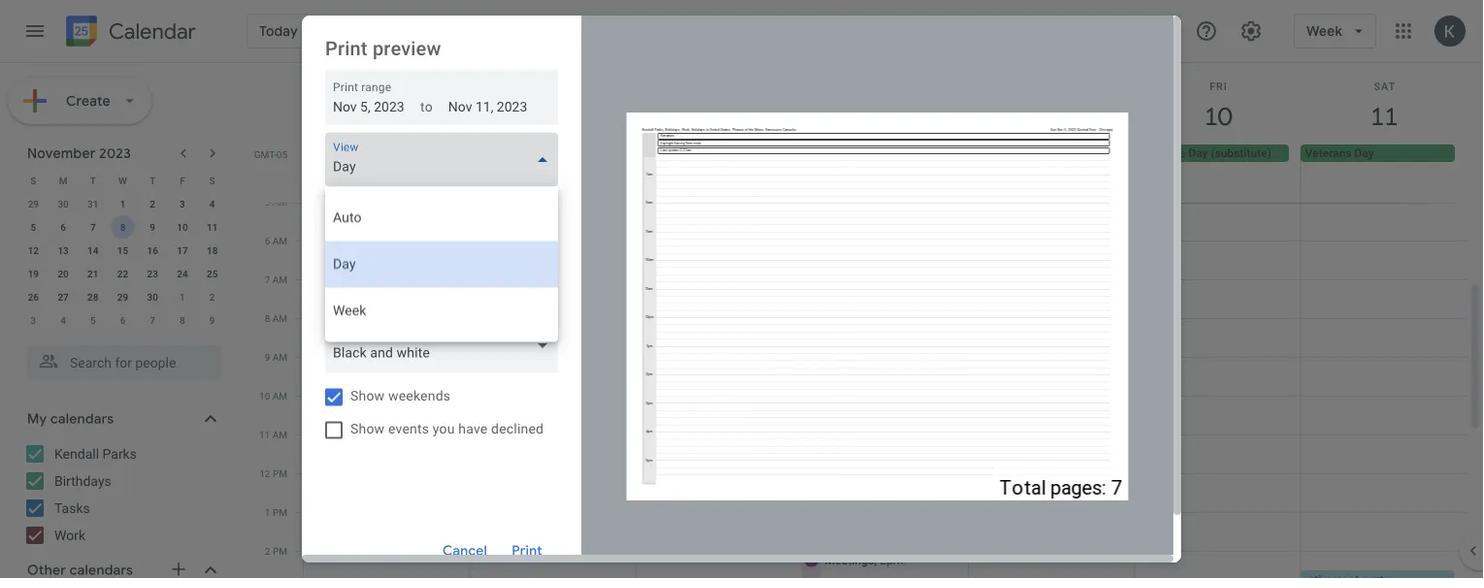 Task type: vqa. For each thing, say whether or not it's contained in the screenshot.
Veterans Day (substitute)
yes



Task type: describe. For each thing, give the bounding box(es) containing it.
kendall
[[54, 446, 99, 462]]

26
[[28, 291, 39, 303]]

16
[[147, 245, 158, 256]]

0 horizontal spatial 3
[[31, 315, 36, 326]]

2 s from the left
[[209, 175, 215, 186]]

print inside button
[[512, 543, 542, 560]]

am for 10 am
[[273, 390, 287, 402]]

1 option from the top
[[325, 195, 558, 241]]

you
[[433, 421, 455, 437]]

0 horizontal spatial 6
[[60, 221, 66, 233]]

f
[[180, 175, 185, 186]]

1 vertical spatial november
[[27, 145, 96, 162]]

meetings for meetings , 10am
[[659, 398, 708, 412]]

december 9 element
[[201, 309, 224, 332]]

december 4 element
[[52, 309, 75, 332]]

19
[[28, 268, 39, 280]]

1 horizontal spatial november
[[411, 17, 513, 45]]

meetings , 8am
[[991, 321, 1070, 334]]

30 for 30 'element'
[[147, 291, 158, 303]]

11 am
[[259, 429, 287, 441]]

22 element
[[111, 262, 134, 285]]

16 element
[[141, 239, 164, 262]]

daylight saving time ends last quarter 2:37am
[[309, 166, 446, 199]]

have
[[458, 421, 488, 437]]

19 element
[[22, 262, 45, 285]]

2pm
[[880, 554, 904, 567]]

, for 10am
[[708, 398, 711, 412]]

25
[[207, 268, 218, 280]]

october 29 element
[[22, 192, 45, 216]]

30 element
[[141, 285, 164, 309]]

15
[[117, 245, 128, 256]]

vacation button
[[303, 145, 624, 162]]

11 for 11
[[207, 221, 218, 233]]

calendar element
[[62, 12, 196, 54]]

election day
[[641, 147, 705, 160]]

1 t from the left
[[90, 175, 96, 186]]

05
[[276, 149, 287, 160]]

view list box
[[325, 187, 558, 342]]

9 am
[[265, 351, 287, 363]]

print range
[[333, 80, 392, 94]]

(substitute)
[[1211, 147, 1272, 160]]

1 pm
[[265, 507, 287, 518]]

29 for 29 element
[[117, 291, 128, 303]]

7 for 7 am
[[265, 274, 270, 285]]

print for print range
[[333, 80, 358, 94]]

30 for october 30 element at the top left of page
[[58, 198, 69, 210]]

print for print preview
[[325, 37, 368, 60]]

december 1 element
[[171, 285, 194, 309]]

, for 2pm
[[874, 554, 877, 567]]

12 pm
[[259, 468, 287, 480]]

veterans for veterans day (substitute)
[[1139, 147, 1186, 160]]

28 element
[[81, 285, 105, 309]]

18
[[207, 245, 218, 256]]

am for 5 am
[[273, 196, 287, 208]]

5 for december 5 element on the left of the page
[[90, 315, 96, 326]]

row containing 26
[[18, 285, 227, 309]]

am for 9 am
[[273, 351, 287, 363]]

veterans day
[[1305, 147, 1374, 160]]

print button
[[496, 528, 558, 575]]

, for 9am
[[542, 360, 545, 373]]

daylight saving time ends button
[[304, 164, 458, 182]]

show weekends
[[350, 388, 451, 404]]

gmt-
[[254, 149, 276, 160]]

22
[[117, 268, 128, 280]]

1 for december 1 element
[[180, 291, 185, 303]]

tasks
[[54, 500, 90, 516]]

print preview element
[[0, 0, 1483, 579]]

print preview
[[325, 37, 441, 60]]

today
[[259, 22, 298, 40]]

last
[[309, 185, 331, 199]]

9 for 9 am
[[265, 351, 270, 363]]

2 for december 2 element
[[209, 291, 215, 303]]

0 horizontal spatial 5
[[31, 221, 36, 233]]

24
[[177, 268, 188, 280]]

row group containing 29
[[18, 192, 227, 332]]

12 for 12 pm
[[259, 468, 270, 480]]

today button
[[247, 14, 310, 49]]

8am
[[1046, 321, 1070, 334]]

row containing 12
[[18, 239, 227, 262]]

day for veterans day
[[1355, 147, 1374, 160]]

14
[[87, 245, 98, 256]]

time
[[392, 166, 418, 180]]

am for 11 am
[[273, 429, 287, 441]]

5 am
[[265, 196, 287, 208]]

october 31 element
[[81, 192, 105, 216]]

23 element
[[141, 262, 164, 285]]

24 element
[[171, 262, 194, 285]]

1 vertical spatial 4
[[60, 315, 66, 326]]

11 element
[[201, 216, 224, 239]]

meetings , 9am
[[492, 360, 571, 373]]

election day button
[[636, 145, 791, 162]]

december 7 element
[[141, 309, 164, 332]]

8 for 8 am
[[265, 313, 270, 324]]

show for show weekends
[[350, 388, 385, 404]]

show events you have declined
[[350, 421, 544, 437]]

2 t from the left
[[150, 175, 156, 186]]

am for 7 am
[[273, 274, 287, 285]]

october 30 element
[[52, 192, 75, 216]]

gmt-05
[[254, 149, 287, 160]]

row containing 19
[[18, 262, 227, 285]]

print preview image
[[627, 113, 1128, 501]]

2 pm
[[265, 546, 287, 557]]

november 2023 grid
[[18, 169, 227, 332]]

calendar
[[109, 18, 196, 45]]

23
[[147, 268, 158, 280]]

meetings for meetings , 2pm
[[825, 554, 874, 567]]

10am
[[714, 398, 744, 412]]

daylight
[[309, 166, 351, 180]]

meetings , 10am
[[659, 398, 744, 412]]

row containing 3
[[18, 309, 227, 332]]

row containing meetings
[[295, 8, 1468, 579]]

veterans for veterans day
[[1305, 147, 1352, 160]]

0 horizontal spatial 2
[[150, 198, 155, 210]]

Start date text field
[[333, 96, 405, 119]]

work
[[54, 528, 85, 544]]

29 element
[[111, 285, 134, 309]]

17 element
[[171, 239, 194, 262]]

election
[[641, 147, 683, 160]]



Task type: locate. For each thing, give the bounding box(es) containing it.
6
[[60, 221, 66, 233], [265, 235, 270, 247], [120, 315, 126, 326]]

2 pm from the top
[[273, 507, 287, 518]]

option down 2:37am
[[325, 241, 558, 288]]

1 vertical spatial 1
[[180, 291, 185, 303]]

2 horizontal spatial 1
[[265, 507, 270, 518]]

2 vertical spatial 1
[[265, 507, 270, 518]]

t up october 31 element
[[90, 175, 96, 186]]

0 vertical spatial 4
[[209, 198, 215, 210]]

3 up 10 element
[[180, 198, 185, 210]]

0 horizontal spatial 11
[[207, 221, 218, 233]]

0 vertical spatial 30
[[58, 198, 69, 210]]

1 horizontal spatial s
[[209, 175, 215, 186]]

End date text field
[[448, 96, 528, 119]]

30
[[58, 198, 69, 210], [147, 291, 158, 303]]

3 option from the top
[[325, 288, 558, 334]]

veterans left (substitute)
[[1139, 147, 1186, 160]]

december 8 element
[[171, 309, 194, 332]]

december 2 element
[[201, 285, 224, 309]]

meetings left 10am
[[659, 398, 708, 412]]

1 horizontal spatial t
[[150, 175, 156, 186]]

weekends
[[388, 388, 451, 404]]

6 for 6 am
[[265, 235, 270, 247]]

1 am from the top
[[273, 196, 287, 208]]

grid
[[249, 8, 1483, 579]]

veterans day (substitute) button
[[1135, 145, 1289, 162]]

6 am
[[265, 235, 287, 247]]

2
[[150, 198, 155, 210], [209, 291, 215, 303], [265, 546, 270, 557]]

am up the 6 am
[[273, 196, 287, 208]]

m
[[59, 175, 67, 186]]

2 vertical spatial 6
[[120, 315, 126, 326]]

8 cell
[[108, 216, 138, 239]]

2 vertical spatial 9
[[265, 351, 270, 363]]

0 horizontal spatial 29
[[28, 198, 39, 210]]

21
[[87, 268, 98, 280]]

0 vertical spatial november
[[411, 17, 513, 45]]

7 up 8 am
[[265, 274, 270, 285]]

1 vertical spatial november 2023
[[27, 145, 131, 162]]

1 vertical spatial print
[[333, 80, 358, 94]]

1 vertical spatial 29
[[117, 291, 128, 303]]

1 up 8 cell
[[120, 198, 126, 210]]

2 horizontal spatial 6
[[265, 235, 270, 247]]

my calendars
[[27, 411, 114, 428]]

10 element
[[171, 216, 194, 239]]

0 vertical spatial 29
[[28, 198, 39, 210]]

0 vertical spatial pm
[[273, 468, 287, 480]]

meetings
[[991, 321, 1041, 334], [492, 360, 542, 373], [659, 398, 708, 412], [825, 554, 874, 567]]

9am
[[548, 360, 571, 373]]

0 horizontal spatial 30
[[58, 198, 69, 210]]

cancel button
[[434, 528, 496, 575]]

11 for 11 am
[[259, 429, 270, 441]]

28
[[87, 291, 98, 303]]

show left weekends
[[350, 388, 385, 404]]

3 down 26 element at the left of page
[[31, 315, 36, 326]]

2 vertical spatial 2
[[265, 546, 270, 557]]

1 horizontal spatial 3
[[180, 198, 185, 210]]

0 vertical spatial print
[[325, 37, 368, 60]]

8 down december 1 element
[[180, 315, 185, 326]]

2:37am
[[375, 185, 414, 199]]

veterans
[[1139, 147, 1186, 160], [1305, 147, 1352, 160]]

7 inside december 7 element
[[150, 315, 155, 326]]

8 up 15 element
[[120, 221, 126, 233]]

7
[[90, 221, 96, 233], [265, 274, 270, 285], [150, 315, 155, 326]]

7 up 14 element
[[90, 221, 96, 233]]

7 am from the top
[[273, 429, 287, 441]]

0 vertical spatial 10
[[177, 221, 188, 233]]

row containing 29
[[18, 192, 227, 216]]

8
[[120, 221, 126, 233], [265, 313, 270, 324], [180, 315, 185, 326]]

1 horizontal spatial 5
[[90, 315, 96, 326]]

9 up 16 element
[[150, 221, 155, 233]]

last quarter 2:37am button
[[304, 183, 458, 201]]

0 vertical spatial 1
[[120, 198, 126, 210]]

s right f
[[209, 175, 215, 186]]

print left range
[[333, 80, 358, 94]]

print
[[325, 37, 368, 60], [333, 80, 358, 94], [512, 543, 542, 560]]

0 vertical spatial 3
[[180, 198, 185, 210]]

december 6 element
[[111, 309, 134, 332]]

0 horizontal spatial t
[[90, 175, 96, 186]]

december 5 element
[[81, 309, 105, 332]]

12
[[28, 245, 39, 256], [259, 468, 270, 480]]

0 horizontal spatial 7
[[90, 221, 96, 233]]

1 vertical spatial 5
[[31, 221, 36, 233]]

kendall parks
[[54, 446, 137, 462]]

10
[[177, 221, 188, 233], [259, 390, 270, 402]]

5
[[265, 196, 270, 208], [31, 221, 36, 233], [90, 315, 96, 326]]

w
[[119, 175, 127, 186]]

30 down m
[[58, 198, 69, 210]]

15 element
[[111, 239, 134, 262]]

am for 8 am
[[273, 313, 287, 324]]

t left f
[[150, 175, 156, 186]]

november up end date text field
[[411, 17, 513, 45]]

1 down 24 'element' on the top of page
[[180, 291, 185, 303]]

0 horizontal spatial 8
[[120, 221, 126, 233]]

1 veterans from the left
[[1139, 147, 1186, 160]]

2023 up end date text field
[[518, 17, 565, 45]]

0 horizontal spatial 1
[[120, 198, 126, 210]]

december 3 element
[[22, 309, 45, 332]]

meetings left 9am
[[492, 360, 542, 373]]

1 horizontal spatial 4
[[209, 198, 215, 210]]

0 horizontal spatial november
[[27, 145, 96, 162]]

11 down 10 am
[[259, 429, 270, 441]]

2 vertical spatial pm
[[273, 546, 287, 557]]

cell containing vacation
[[303, 145, 636, 203]]

2 for 2 pm
[[265, 546, 270, 557]]

meetings for meetings , 8am
[[991, 321, 1041, 334]]

12 for 12
[[28, 245, 39, 256]]

t
[[90, 175, 96, 186], [150, 175, 156, 186]]

29 for october 29 element
[[28, 198, 39, 210]]

2 up 16 element
[[150, 198, 155, 210]]

17
[[177, 245, 188, 256]]

1 show from the top
[[350, 388, 385, 404]]

november
[[411, 17, 513, 45], [27, 145, 96, 162]]

0 horizontal spatial 4
[[60, 315, 66, 326]]

1 day from the left
[[686, 147, 705, 160]]

9 for december 9 element
[[209, 315, 215, 326]]

7 for december 7 element
[[150, 315, 155, 326]]

am
[[273, 196, 287, 208], [273, 235, 287, 247], [273, 274, 287, 285], [273, 313, 287, 324], [273, 351, 287, 363], [273, 390, 287, 402], [273, 429, 287, 441]]

1
[[120, 198, 126, 210], [180, 291, 185, 303], [265, 507, 270, 518]]

6 down 29 element
[[120, 315, 126, 326]]

11 up 18
[[207, 221, 218, 233]]

None search field
[[0, 338, 241, 381]]

grid containing vacation
[[249, 8, 1483, 579]]

am down the 9 am
[[273, 390, 287, 402]]

option down ends at the left top of page
[[325, 195, 558, 241]]

1 horizontal spatial 1
[[180, 291, 185, 303]]

2 horizontal spatial 2
[[265, 546, 270, 557]]

1 horizontal spatial 30
[[147, 291, 158, 303]]

14 element
[[81, 239, 105, 262]]

0 vertical spatial 7
[[90, 221, 96, 233]]

1 vertical spatial pm
[[273, 507, 287, 518]]

21 element
[[81, 262, 105, 285]]

5 down october 29 element
[[31, 221, 36, 233]]

1 vertical spatial 10
[[259, 390, 270, 402]]

0 horizontal spatial 10
[[177, 221, 188, 233]]

30 inside 'element'
[[147, 291, 158, 303]]

meetings left 8am
[[991, 321, 1041, 334]]

november 2023 up m
[[27, 145, 131, 162]]

parks
[[102, 446, 137, 462]]

0 vertical spatial 2023
[[518, 17, 565, 45]]

row containing 5
[[18, 216, 227, 239]]

1 horizontal spatial 2023
[[518, 17, 565, 45]]

7 down 30 'element'
[[150, 315, 155, 326]]

0 horizontal spatial 9
[[150, 221, 155, 233]]

0 vertical spatial 5
[[265, 196, 270, 208]]

1 horizontal spatial 2
[[209, 291, 215, 303]]

10 for 10 am
[[259, 390, 270, 402]]

5 up the 6 am
[[265, 196, 270, 208]]

27 element
[[52, 285, 75, 309]]

12 up the 19
[[28, 245, 39, 256]]

, left 2pm
[[874, 554, 877, 567]]

1 pm from the top
[[273, 468, 287, 480]]

veterans day button
[[1301, 145, 1455, 162]]

1 horizontal spatial 10
[[259, 390, 270, 402]]

2 horizontal spatial 7
[[265, 274, 270, 285]]

my
[[27, 411, 47, 428]]

1 vertical spatial 12
[[259, 468, 270, 480]]

1 vertical spatial 3
[[31, 315, 36, 326]]

18 element
[[201, 239, 224, 262]]

vacation
[[315, 147, 360, 160]]

birthdays
[[54, 473, 111, 489]]

0 horizontal spatial veterans
[[1139, 147, 1186, 160]]

4 down 27 element at the left of page
[[60, 315, 66, 326]]

november 2023
[[411, 17, 565, 45], [27, 145, 131, 162]]

0 vertical spatial 9
[[150, 221, 155, 233]]

meetings for meetings , 9am
[[492, 360, 542, 373]]

4 up 11 element
[[209, 198, 215, 210]]

9 down december 2 element
[[209, 315, 215, 326]]

november up m
[[27, 145, 96, 162]]

2 down the 1 pm
[[265, 546, 270, 557]]

20 element
[[52, 262, 75, 285]]

3 day from the left
[[1355, 147, 1374, 160]]

10 up 17
[[177, 221, 188, 233]]

print right cancel button on the bottom of page
[[512, 543, 542, 560]]

3 am from the top
[[273, 274, 287, 285]]

7 inside grid
[[265, 274, 270, 285]]

1 horizontal spatial 8
[[180, 315, 185, 326]]

2 horizontal spatial day
[[1355, 147, 1374, 160]]

1 s from the left
[[30, 175, 36, 186]]

2 veterans from the left
[[1305, 147, 1352, 160]]

2 horizontal spatial 9
[[265, 351, 270, 363]]

row containing vacation
[[295, 145, 1483, 203]]

7 am
[[265, 274, 287, 285]]

quarter
[[334, 185, 372, 199]]

my calendars button
[[4, 404, 241, 435]]

preview
[[373, 37, 441, 60]]

1 horizontal spatial 9
[[209, 315, 215, 326]]

main drawer image
[[23, 19, 47, 43]]

pm for 2 pm
[[273, 546, 287, 557]]

1 horizontal spatial 11
[[259, 429, 270, 441]]

5 am from the top
[[273, 351, 287, 363]]

29 left october 30 element at the top left of page
[[28, 198, 39, 210]]

11 inside 11 element
[[207, 221, 218, 233]]

12 element
[[22, 239, 45, 262]]

pm for 12 pm
[[273, 468, 287, 480]]

0 vertical spatial november 2023
[[411, 17, 565, 45]]

2023 up the w
[[99, 145, 131, 162]]

show left the events
[[350, 421, 385, 437]]

9
[[150, 221, 155, 233], [209, 315, 215, 326], [265, 351, 270, 363]]

meetings , 2pm
[[825, 554, 904, 567]]

range
[[361, 80, 392, 94]]

2 inside grid
[[265, 546, 270, 557]]

1 vertical spatial 11
[[259, 429, 270, 441]]

pm up 2 pm
[[273, 507, 287, 518]]

row
[[295, 8, 1468, 579], [295, 145, 1483, 203], [18, 169, 227, 192], [18, 192, 227, 216], [18, 216, 227, 239], [18, 239, 227, 262], [18, 262, 227, 285], [18, 285, 227, 309], [18, 309, 227, 332]]

option up weekends
[[325, 288, 558, 334]]

29 down 22
[[117, 291, 128, 303]]

2 horizontal spatial 8
[[265, 313, 270, 324]]

2 up december 9 element
[[209, 291, 215, 303]]

0 horizontal spatial s
[[30, 175, 36, 186]]

events
[[388, 421, 429, 437]]

am up 8 am
[[273, 274, 287, 285]]

1 horizontal spatial 29
[[117, 291, 128, 303]]

10 inside "row group"
[[177, 221, 188, 233]]

am up 7 am
[[273, 235, 287, 247]]

4 am from the top
[[273, 313, 287, 324]]

2 option from the top
[[325, 241, 558, 288]]

option
[[325, 195, 558, 241], [325, 241, 558, 288], [325, 288, 558, 334]]

day for election day
[[686, 147, 705, 160]]

s up october 29 element
[[30, 175, 36, 186]]

8 down 7 am
[[265, 313, 270, 324]]

30 down 23
[[147, 291, 158, 303]]

show for show events you have declined
[[350, 421, 385, 437]]

29
[[28, 198, 39, 210], [117, 291, 128, 303]]

1 horizontal spatial 7
[[150, 315, 155, 326]]

1 vertical spatial 2
[[209, 291, 215, 303]]

meetings left 2pm
[[825, 554, 874, 567]]

6 up 7 am
[[265, 235, 270, 247]]

1 horizontal spatial 12
[[259, 468, 270, 480]]

26 element
[[22, 285, 45, 309]]

1 for 1 pm
[[265, 507, 270, 518]]

12 down 11 am
[[259, 468, 270, 480]]

13 element
[[52, 239, 75, 262]]

1 vertical spatial 30
[[147, 291, 158, 303]]

9 up 10 am
[[265, 351, 270, 363]]

day
[[686, 147, 705, 160], [1189, 147, 1208, 160], [1355, 147, 1374, 160]]

0 vertical spatial 2
[[150, 198, 155, 210]]

2023
[[518, 17, 565, 45], [99, 145, 131, 162]]

11
[[207, 221, 218, 233], [259, 429, 270, 441]]

0 vertical spatial 11
[[207, 221, 218, 233]]

12 inside grid
[[259, 468, 270, 480]]

, left 10am
[[708, 398, 711, 412]]

, for 8am
[[1041, 321, 1043, 334]]

pm
[[273, 468, 287, 480], [273, 507, 287, 518], [273, 546, 287, 557]]

pm down the 1 pm
[[273, 546, 287, 557]]

calendars
[[50, 411, 114, 428]]

0 horizontal spatial day
[[686, 147, 705, 160]]

row inside grid
[[295, 145, 1483, 203]]

1 vertical spatial 6
[[265, 235, 270, 247]]

10 up 11 am
[[259, 390, 270, 402]]

veterans inside veterans day button
[[1305, 147, 1352, 160]]

10 for 10
[[177, 221, 188, 233]]

8 am
[[265, 313, 287, 324]]

to
[[420, 99, 433, 115]]

5 down 28 element
[[90, 315, 96, 326]]

25 element
[[201, 262, 224, 285]]

veterans inside veterans day (substitute) button
[[1139, 147, 1186, 160]]

8 inside cell
[[120, 221, 126, 233]]

2 vertical spatial 5
[[90, 315, 96, 326]]

1 vertical spatial show
[[350, 421, 385, 437]]

3 pm from the top
[[273, 546, 287, 557]]

my calendars list
[[4, 439, 241, 551]]

8 for december 8 element
[[180, 315, 185, 326]]

ends
[[421, 166, 446, 180]]

pm for 1 pm
[[273, 507, 287, 518]]

2 vertical spatial 7
[[150, 315, 155, 326]]

20
[[58, 268, 69, 280]]

veterans right (substitute)
[[1305, 147, 1352, 160]]

november 2023 up end date text field
[[411, 17, 565, 45]]

, left 9am
[[542, 360, 545, 373]]

5 for 5 am
[[265, 196, 270, 208]]

1 vertical spatial 9
[[209, 315, 215, 326]]

2 horizontal spatial 5
[[265, 196, 270, 208]]

support image
[[1195, 19, 1218, 43]]

cell
[[304, 8, 470, 579], [468, 8, 636, 579], [634, 8, 803, 579], [801, 8, 969, 579], [967, 8, 1135, 579], [1135, 8, 1302, 579], [1301, 8, 1468, 579], [303, 145, 636, 203], [470, 145, 636, 203], [802, 145, 968, 203], [968, 145, 1135, 203]]

row containing s
[[18, 169, 227, 192]]

print up the print range
[[325, 37, 368, 60]]

6 for december 6 element in the bottom of the page
[[120, 315, 126, 326]]

10 inside grid
[[259, 390, 270, 402]]

0 vertical spatial show
[[350, 388, 385, 404]]

1 horizontal spatial day
[[1189, 147, 1208, 160]]

None field
[[325, 133, 566, 187], [325, 319, 566, 373], [325, 133, 566, 187], [325, 319, 566, 373]]

27
[[58, 291, 69, 303]]

6 up '13' element
[[60, 221, 66, 233]]

declined
[[491, 421, 544, 437]]

row group
[[18, 192, 227, 332]]

am for 6 am
[[273, 235, 287, 247]]

6 am from the top
[[273, 390, 287, 402]]

1 vertical spatial 7
[[265, 274, 270, 285]]

am down 8 am
[[273, 351, 287, 363]]

saving
[[354, 166, 389, 180]]

8 inside grid
[[265, 313, 270, 324]]

0 horizontal spatial 12
[[28, 245, 39, 256]]

day for veterans day (substitute)
[[1189, 147, 1208, 160]]

am up 12 pm
[[273, 429, 287, 441]]

0 horizontal spatial 2023
[[99, 145, 131, 162]]

1 horizontal spatial 6
[[120, 315, 126, 326]]

13
[[58, 245, 69, 256]]

am down 7 am
[[273, 313, 287, 324]]

pm up the 1 pm
[[273, 468, 287, 480]]

31
[[87, 198, 98, 210]]

veterans day (substitute)
[[1139, 147, 1272, 160]]

cancel
[[443, 543, 487, 560]]

0 horizontal spatial november 2023
[[27, 145, 131, 162]]

2 day from the left
[[1189, 147, 1208, 160]]

calendar heading
[[105, 18, 196, 45]]

0 vertical spatial 12
[[28, 245, 39, 256]]

1 horizontal spatial veterans
[[1305, 147, 1352, 160]]

1 horizontal spatial november 2023
[[411, 17, 565, 45]]

2 am from the top
[[273, 235, 287, 247]]

2 vertical spatial print
[[512, 543, 542, 560]]

1 down 12 pm
[[265, 507, 270, 518]]

10 am
[[259, 390, 287, 402]]

1 vertical spatial 2023
[[99, 145, 131, 162]]

, left 8am
[[1041, 321, 1043, 334]]

2 show from the top
[[350, 421, 385, 437]]

0 vertical spatial 6
[[60, 221, 66, 233]]

3
[[180, 198, 185, 210], [31, 315, 36, 326]]

12 inside row
[[28, 245, 39, 256]]



